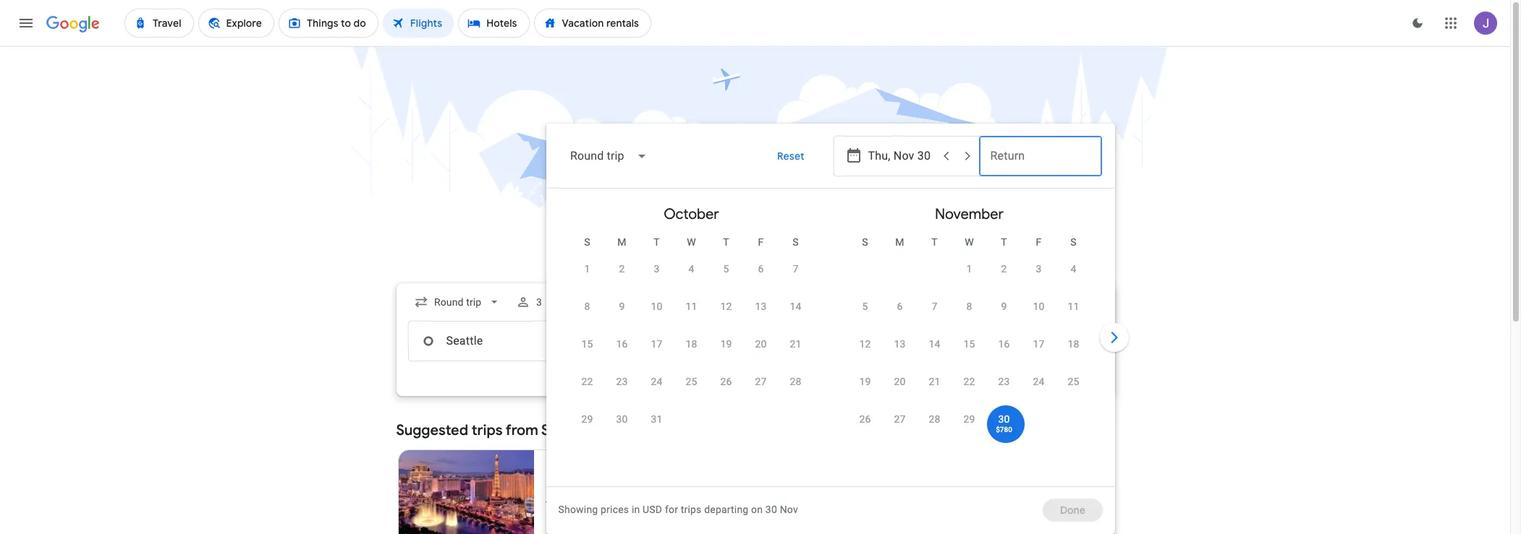 Task type: locate. For each thing, give the bounding box(es) containing it.
17
[[651, 339, 663, 350], [1033, 339, 1045, 350]]

5 inside october "row group"
[[723, 263, 729, 275]]

s
[[584, 237, 590, 248], [793, 237, 799, 248], [862, 237, 868, 248], [1070, 237, 1077, 248]]

2 8 from the left
[[966, 301, 972, 313]]

grid containing october
[[553, 195, 1108, 496]]

2 for november
[[1001, 263, 1007, 275]]

3 right mon, oct 2 element
[[654, 263, 660, 275]]

0 horizontal spatial 10 button
[[639, 300, 674, 334]]

5 for sun, nov 5 element
[[862, 301, 868, 313]]

10 left the sat, nov 11 element
[[1033, 301, 1045, 313]]

2 left fri, nov 3 element at the right
[[1001, 263, 1007, 275]]

25 inside november row group
[[1068, 376, 1079, 388]]

25 for sat, nov 25 element
[[1068, 376, 1079, 388]]

5
[[723, 263, 729, 275], [862, 301, 868, 313]]

0 horizontal spatial 12
[[720, 301, 732, 313]]

25 for "wed, oct 25" element
[[686, 376, 697, 388]]

29 inside october "row group"
[[581, 414, 593, 426]]

2 inside suggested trips from seattle region
[[611, 493, 617, 504]]

1 horizontal spatial 17 button
[[1021, 337, 1056, 372]]

7 button up sat, oct 14 element in the bottom of the page
[[778, 262, 813, 297]]

1 horizontal spatial f
[[1036, 237, 1042, 248]]

dec 9 – 16
[[546, 478, 595, 490]]

trips left the from in the bottom of the page
[[472, 422, 503, 440]]

showing prices in usd for trips departing on 30 nov
[[558, 504, 798, 516]]

1 8 from the left
[[584, 301, 590, 313]]

17 inside november row group
[[1033, 339, 1045, 350]]

4
[[689, 263, 694, 275], [1071, 263, 1076, 275]]

0 horizontal spatial 16
[[616, 339, 628, 350]]

2 1 from the left
[[966, 263, 972, 275]]

1 horizontal spatial 6
[[897, 301, 903, 313]]

1 horizontal spatial 26 button
[[848, 412, 883, 447]]

28 inside october "row group"
[[790, 376, 802, 388]]

20 button up mon, nov 27 element
[[883, 375, 917, 410]]

10 for tue, oct 10 element
[[651, 301, 663, 313]]

thu, oct 12 element
[[720, 300, 732, 314]]

0 horizontal spatial 14 button
[[778, 300, 813, 334]]

7 button
[[778, 262, 813, 297], [917, 300, 952, 334]]

27
[[755, 376, 767, 388], [894, 414, 906, 426]]

2
[[619, 263, 625, 275], [1001, 263, 1007, 275], [611, 493, 617, 504]]

trips right for on the bottom left of the page
[[681, 504, 702, 516]]

prices
[[601, 504, 629, 516]]

Departure text field
[[868, 322, 935, 361]]

1 return text field from the top
[[990, 137, 1090, 176]]

18 right tue, oct 17 'element'
[[686, 339, 697, 350]]

mon, oct 30 element
[[616, 412, 628, 427]]

3 for november
[[1036, 263, 1042, 275]]

grid
[[553, 195, 1108, 496]]

1 vertical spatial 14
[[929, 339, 940, 350]]

27 up search
[[755, 376, 767, 388]]

5 button up thu, oct 12 element
[[709, 262, 744, 297]]

wed, nov 1 element
[[966, 262, 972, 276]]

1 horizontal spatial 21
[[929, 376, 940, 388]]

13 button inside november row group
[[883, 337, 917, 372]]

2 f from the left
[[1036, 237, 1042, 248]]

7 inside october "row group"
[[793, 263, 799, 275]]

1 horizontal spatial 1 button
[[952, 262, 987, 297]]

t down the november
[[932, 237, 938, 248]]

16 button inside november row group
[[987, 337, 1021, 372]]

9 left tue, oct 10 element
[[619, 301, 625, 313]]

21 inside october "row group"
[[790, 339, 802, 350]]

23 inside november row group
[[998, 376, 1010, 388]]

0 horizontal spatial 22
[[581, 376, 593, 388]]

0 horizontal spatial 25 button
[[674, 375, 709, 410]]

28 button right fri, oct 27 element in the bottom of the page
[[778, 375, 813, 410]]

2 10 button from the left
[[1021, 300, 1056, 334]]

tue, oct 10 element
[[651, 300, 663, 314]]

29 for wed, nov 29 element
[[964, 414, 975, 426]]

12 inside november row group
[[859, 339, 871, 350]]

22 button
[[570, 375, 605, 410], [952, 375, 987, 410]]

1 m from the left
[[617, 237, 626, 248]]

2 24 from the left
[[1033, 376, 1045, 388]]

8 button up wed, nov 15 element
[[952, 300, 987, 334]]

0 horizontal spatial 15 button
[[570, 337, 605, 372]]

1 horizontal spatial 8 button
[[952, 300, 987, 334]]

m inside october "row group"
[[617, 237, 626, 248]]

23 right sun, oct 22 element
[[616, 376, 628, 388]]

1 24 button from the left
[[639, 375, 674, 410]]

tue, oct 31 element
[[651, 412, 663, 427]]

30 inside 30 button
[[616, 414, 628, 426]]

25 right 'tue, oct 24' element
[[686, 376, 697, 388]]

12 right wed, oct 11 element
[[720, 301, 732, 313]]

explore destinations
[[999, 425, 1097, 438]]

2 m from the left
[[895, 237, 904, 248]]

26 inside october "row group"
[[720, 376, 732, 388]]

17 button up 'tue, oct 24' element
[[639, 337, 674, 372]]

row
[[570, 250, 813, 297], [952, 250, 1091, 297], [570, 293, 813, 334], [848, 293, 1091, 334], [570, 331, 813, 372], [848, 331, 1091, 372], [570, 368, 813, 410], [848, 368, 1091, 410], [570, 406, 674, 447], [848, 406, 1021, 447]]

1 15 from the left
[[581, 339, 593, 350]]

13 button
[[744, 300, 778, 334], [883, 337, 917, 372]]

w inside october "row group"
[[687, 237, 696, 248]]

24 inside november row group
[[1033, 376, 1045, 388]]

14 inside november row group
[[929, 339, 940, 350]]

fri, nov 10 element
[[1033, 300, 1045, 314]]

1 horizontal spatial 22
[[964, 376, 975, 388]]

29 button left 'mon, oct 30' element
[[570, 412, 605, 447]]

27 button
[[744, 375, 778, 410], [883, 412, 917, 447]]

2 18 from the left
[[1068, 339, 1079, 350]]

1 w from the left
[[687, 237, 696, 248]]

1 25 button from the left
[[674, 375, 709, 410]]

16 inside october "row group"
[[616, 339, 628, 350]]

0 horizontal spatial 30
[[616, 414, 628, 426]]

w up wed, oct 4 element
[[687, 237, 696, 248]]

0 horizontal spatial 8
[[584, 301, 590, 313]]

12 button
[[709, 300, 744, 334], [848, 337, 883, 372]]

m inside row group
[[895, 237, 904, 248]]

0 vertical spatial 13 button
[[744, 300, 778, 334]]

s up sun, nov 5 element
[[862, 237, 868, 248]]

4 right fri, nov 3 element at the right
[[1071, 263, 1076, 275]]

14 inside october "row group"
[[790, 301, 802, 313]]

13
[[755, 301, 767, 313], [894, 339, 906, 350]]

2 horizontal spatial 2
[[1001, 263, 1007, 275]]

14 button up 'tue, nov 21' element
[[917, 337, 952, 372]]

sun, oct 8 element
[[584, 300, 590, 314]]

sun, oct 29 element
[[581, 412, 593, 427]]

20 inside october "row group"
[[755, 339, 767, 350]]

2 16 from the left
[[998, 339, 1010, 350]]

2 9 from the left
[[1001, 301, 1007, 313]]

f up fri, oct 6 element
[[758, 237, 764, 248]]

f inside november row group
[[1036, 237, 1042, 248]]

6
[[758, 263, 764, 275], [897, 301, 903, 313]]

10 for fri, nov 10 element
[[1033, 301, 1045, 313]]

2 s from the left
[[793, 237, 799, 248]]

0 horizontal spatial 28 button
[[778, 375, 813, 410]]

24 left "wed, oct 25" element
[[651, 376, 663, 388]]

16 button up thu, nov 23 element
[[987, 337, 1021, 372]]

wed, nov 15 element
[[964, 337, 975, 352]]

4 button for november
[[1056, 262, 1091, 297]]

0 horizontal spatial 13
[[755, 301, 767, 313]]

0 horizontal spatial 8 button
[[570, 300, 605, 334]]

4 button up the sat, nov 11 element
[[1056, 262, 1091, 297]]

4 button up wed, oct 11 element
[[674, 262, 709, 297]]

row containing 29
[[570, 406, 674, 447]]

fri, oct 27 element
[[755, 375, 767, 389]]

row containing 12
[[848, 331, 1091, 372]]

27 inside november row group
[[894, 414, 906, 426]]

0 horizontal spatial 28
[[790, 376, 802, 388]]

21
[[790, 339, 802, 350], [929, 376, 940, 388]]

mon, oct 23 element
[[616, 375, 628, 389]]

2 inside november row group
[[1001, 263, 1007, 275]]

13 inside november row group
[[894, 339, 906, 350]]

sat, oct 14 element
[[790, 300, 802, 314]]

main menu image
[[17, 14, 35, 32]]

15 right 'tue, nov 14' "element"
[[964, 339, 975, 350]]

14 button
[[778, 300, 813, 334], [917, 337, 952, 372]]

0 horizontal spatial 11
[[686, 301, 697, 313]]

23 inside october "row group"
[[616, 376, 628, 388]]

3 inside october "row group"
[[654, 263, 660, 275]]

11 inside november row group
[[1068, 301, 1079, 313]]

1 10 button from the left
[[639, 300, 674, 334]]

30 right sun, oct 29 element
[[616, 414, 628, 426]]

22 inside october "row group"
[[581, 376, 593, 388]]

1 17 button from the left
[[639, 337, 674, 372]]

18 inside october "row group"
[[686, 339, 697, 350]]

1 vertical spatial 7 button
[[917, 300, 952, 334]]

8 button
[[570, 300, 605, 334], [952, 300, 987, 334]]

7
[[793, 263, 799, 275], [932, 301, 938, 313]]

Flight search field
[[385, 124, 1131, 535]]

1 vertical spatial 5
[[862, 301, 868, 313]]

0 horizontal spatial 2
[[611, 493, 617, 504]]

1 button for november
[[952, 262, 987, 297]]

1 vertical spatial 20
[[894, 376, 906, 388]]

19 right the wed, oct 18 element
[[720, 339, 732, 350]]

m
[[617, 237, 626, 248], [895, 237, 904, 248]]

9 for thu, nov 9 element
[[1001, 301, 1007, 313]]

1 horizontal spatial 30
[[766, 504, 777, 516]]

3 button for october
[[639, 262, 674, 297]]

1 horizontal spatial 29 button
[[952, 412, 987, 447]]

1 18 button from the left
[[674, 337, 709, 372]]

1 29 button from the left
[[570, 412, 605, 447]]

1 vertical spatial 20 button
[[883, 375, 917, 410]]

0 horizontal spatial 5
[[723, 263, 729, 275]]

1 inside october "row group"
[[584, 263, 590, 275]]

0 vertical spatial 5
[[723, 263, 729, 275]]

16 right wed, nov 15 element
[[998, 339, 1010, 350]]

tue, oct 3 element
[[654, 262, 660, 276]]

22
[[581, 376, 593, 388], [964, 376, 975, 388]]

8 for wed, nov 8 element
[[966, 301, 972, 313]]

0 horizontal spatial 7
[[793, 263, 799, 275]]

2 for october
[[619, 263, 625, 275]]

29 button
[[570, 412, 605, 447], [952, 412, 987, 447]]

13 button up fri, oct 20 element
[[744, 300, 778, 334]]

1 11 from the left
[[686, 301, 697, 313]]

9 inside november row group
[[1001, 301, 1007, 313]]

2 return text field from the top
[[990, 322, 1090, 361]]

28 button right mon, nov 27 element
[[917, 412, 952, 447]]

24
[[651, 376, 663, 388], [1033, 376, 1045, 388]]

1 button up sun, oct 8 element
[[570, 262, 605, 297]]

17 inside october "row group"
[[651, 339, 663, 350]]

26 left mon, nov 27 element
[[859, 414, 871, 426]]

las
[[546, 462, 564, 477]]

30 for 30
[[616, 414, 628, 426]]

2 25 from the left
[[1068, 376, 1079, 388]]

1 horizontal spatial m
[[895, 237, 904, 248]]

9 button up mon, oct 16 element
[[605, 300, 639, 334]]

explore
[[999, 425, 1035, 438]]

16
[[616, 339, 628, 350], [998, 339, 1010, 350]]

18 button up "wed, oct 25" element
[[674, 337, 709, 372]]

30 button
[[605, 412, 639, 447]]

3
[[654, 263, 660, 275], [1036, 263, 1042, 275], [536, 297, 542, 308]]

t up thu, oct 5 element
[[723, 237, 729, 248]]

26 right "wed, oct 25" element
[[720, 376, 732, 388]]

30 up , 780 us dollars element
[[998, 414, 1010, 426]]

1 horizontal spatial 13 button
[[883, 337, 917, 372]]

1 23 button from the left
[[605, 375, 639, 410]]

1 horizontal spatial 29
[[964, 414, 975, 426]]

1 horizontal spatial 24 button
[[1021, 375, 1056, 410]]

1 left thu, nov 2 element
[[966, 263, 972, 275]]

16 button inside october "row group"
[[605, 337, 639, 372]]

10 button up fri, nov 17 element
[[1021, 300, 1056, 334]]

12 button up 'sun, nov 19' element
[[848, 337, 883, 372]]

8 right tue, nov 7 element
[[966, 301, 972, 313]]

21 inside november row group
[[929, 376, 940, 388]]

3 button
[[639, 262, 674, 297], [1021, 262, 1056, 297]]

1 vertical spatial 21 button
[[917, 375, 952, 410]]

11 button up 'sat, nov 18' element
[[1056, 300, 1091, 334]]

0 vertical spatial 27
[[755, 376, 767, 388]]

tue, nov 28 element
[[929, 412, 940, 427]]

20 inside november row group
[[894, 376, 906, 388]]

sun, nov 5 element
[[862, 300, 868, 314]]

22 left thu, nov 23 element
[[964, 376, 975, 388]]

3 s from the left
[[862, 237, 868, 248]]

19 button up sun, nov 26 element on the right bottom of page
[[848, 375, 883, 410]]

30 right on on the bottom of page
[[766, 504, 777, 516]]

1
[[584, 263, 590, 275], [966, 263, 972, 275]]

1 horizontal spatial 27
[[894, 414, 906, 426]]

0 horizontal spatial 24 button
[[639, 375, 674, 410]]

12
[[720, 301, 732, 313], [859, 339, 871, 350]]

1 25 from the left
[[686, 376, 697, 388]]

thu, oct 5 element
[[723, 262, 729, 276]]

1 horizontal spatial 9
[[1001, 301, 1007, 313]]

14
[[790, 301, 802, 313], [929, 339, 940, 350]]

1 17 from the left
[[651, 339, 663, 350]]

22 left mon, oct 23 "element"
[[581, 376, 593, 388]]

9 button
[[605, 300, 639, 334], [987, 300, 1021, 334]]

22 for the wed, nov 22 element
[[964, 376, 975, 388]]

2 25 button from the left
[[1056, 375, 1091, 410]]

reset
[[777, 150, 804, 163]]

0 horizontal spatial 18
[[686, 339, 697, 350]]

0 vertical spatial 12 button
[[709, 300, 744, 334]]

0 horizontal spatial trips
[[472, 422, 503, 440]]

0 horizontal spatial 1
[[584, 263, 590, 275]]

7 for sat, oct 7 element
[[793, 263, 799, 275]]

2 button up the mon, oct 9 element
[[605, 262, 639, 297]]

fri, nov 24 element
[[1033, 375, 1045, 389]]

19 inside october "row group"
[[720, 339, 732, 350]]

22 for sun, oct 22 element
[[581, 376, 593, 388]]

2 inside october "row group"
[[619, 263, 625, 275]]

27 button left tue, nov 28 element
[[883, 412, 917, 447]]

27 inside october "row group"
[[755, 376, 767, 388]]

10 inside october "row group"
[[651, 301, 663, 313]]

26 button left fri, oct 27 element in the bottom of the page
[[709, 375, 744, 410]]

w inside november row group
[[965, 237, 974, 248]]

0 horizontal spatial 6
[[758, 263, 764, 275]]

14 button inside november row group
[[917, 337, 952, 372]]

1 10 from the left
[[651, 301, 663, 313]]

3 t from the left
[[932, 237, 938, 248]]

1 button up wed, nov 8 element
[[952, 262, 987, 297]]

15 button
[[570, 337, 605, 372], [952, 337, 987, 372]]

18 button up sat, nov 25 element
[[1056, 337, 1091, 372]]

0 horizontal spatial 3 button
[[639, 262, 674, 297]]

19 left mon, nov 20 element
[[859, 376, 871, 388]]

6 button up "fri, oct 13" element
[[744, 262, 778, 297]]

20 button
[[744, 337, 778, 372], [883, 375, 917, 410]]

27 for mon, nov 27 element
[[894, 414, 906, 426]]

1 horizontal spatial 27 button
[[883, 412, 917, 447]]

23 button up "thu, nov 30, departure date." element
[[987, 375, 1021, 410]]

0 horizontal spatial 26 button
[[709, 375, 744, 410]]

1 horizontal spatial 7
[[932, 301, 938, 313]]

24 button left sat, nov 25 element
[[1021, 375, 1056, 410]]

24 button up 'tue, oct 31' 'element'
[[639, 375, 674, 410]]

2 16 button from the left
[[987, 337, 1021, 372]]

26 button
[[709, 375, 744, 410], [848, 412, 883, 447]]

4 inside october "row group"
[[689, 263, 694, 275]]

25 inside october "row group"
[[686, 376, 697, 388]]

20 right thu, oct 19 element
[[755, 339, 767, 350]]

1 horizontal spatial 19
[[859, 376, 871, 388]]

14 button inside october "row group"
[[778, 300, 813, 334]]

tue, nov 7 element
[[932, 300, 938, 314]]

m up mon, oct 2 element
[[617, 237, 626, 248]]

1 4 from the left
[[689, 263, 694, 275]]

october
[[664, 206, 719, 224]]

1 horizontal spatial 6 button
[[883, 300, 917, 334]]

sat, oct 7 element
[[793, 262, 799, 276]]

1 horizontal spatial trips
[[681, 504, 702, 516]]

18 button inside november row group
[[1056, 337, 1091, 372]]

1 24 from the left
[[651, 376, 663, 388]]

0 horizontal spatial 4 button
[[674, 262, 709, 297]]

1 left mon, oct 2 element
[[584, 263, 590, 275]]

f inside october "row group"
[[758, 237, 764, 248]]

9 – 16
[[566, 478, 595, 490]]

15
[[581, 339, 593, 350], [964, 339, 975, 350]]

10 inside november row group
[[1033, 301, 1045, 313]]

5 for thu, oct 5 element
[[723, 263, 729, 275]]

thu, nov 2 element
[[1001, 262, 1007, 276]]

13 for mon, nov 13 element
[[894, 339, 906, 350]]

1 29 from the left
[[581, 414, 593, 426]]

2 horizontal spatial 30
[[998, 414, 1010, 426]]

1 vertical spatial return text field
[[990, 322, 1090, 361]]

1 horizontal spatial 12
[[859, 339, 871, 350]]

1 vertical spatial 14 button
[[917, 337, 952, 372]]

wed, nov 29 element
[[964, 412, 975, 427]]

2 15 from the left
[[964, 339, 975, 350]]

21 button
[[778, 337, 813, 372], [917, 375, 952, 410]]

1 1 button from the left
[[570, 262, 605, 297]]

7 left wed, nov 8 element
[[932, 301, 938, 313]]

1 horizontal spatial w
[[965, 237, 974, 248]]

sun, nov 19 element
[[859, 375, 871, 389]]

1 horizontal spatial 14 button
[[917, 337, 952, 372]]

2 4 from the left
[[1071, 263, 1076, 275]]

16 inside november row group
[[998, 339, 1010, 350]]

10 right the mon, oct 9 element
[[651, 301, 663, 313]]

27 button left sat, oct 28 element
[[744, 375, 778, 410]]

23 button
[[605, 375, 639, 410], [987, 375, 1021, 410]]

0 horizontal spatial 19
[[720, 339, 732, 350]]

6 button inside november row group
[[883, 300, 917, 334]]

2 17 from the left
[[1033, 339, 1045, 350]]

1 horizontal spatial 21 button
[[917, 375, 952, 410]]

0 vertical spatial 26 button
[[709, 375, 744, 410]]

1 horizontal spatial 16 button
[[987, 337, 1021, 372]]

20 right 'sun, nov 19' element
[[894, 376, 906, 388]]

None field
[[558, 139, 659, 174], [408, 289, 507, 316], [558, 139, 659, 174], [408, 289, 507, 316]]

26 button left mon, nov 27 element
[[848, 412, 883, 447]]

25 button right fri, nov 24 'element'
[[1056, 375, 1091, 410]]

0 horizontal spatial 14
[[790, 301, 802, 313]]

1 vertical spatial 6 button
[[883, 300, 917, 334]]

30 inside 30 $780
[[998, 414, 1010, 426]]

2 3 button from the left
[[1021, 262, 1056, 297]]

thu, nov 9 element
[[1001, 300, 1007, 314]]

0 vertical spatial 27 button
[[744, 375, 778, 410]]

f up fri, nov 3 element at the right
[[1036, 237, 1042, 248]]

0 horizontal spatial 12 button
[[709, 300, 744, 334]]

21 button up sat, oct 28 element
[[778, 337, 813, 372]]

17 for tue, oct 17 'element'
[[651, 339, 663, 350]]

wed, oct 25 element
[[686, 375, 697, 389]]

m for november
[[895, 237, 904, 248]]

1 horizontal spatial 10 button
[[1021, 300, 1056, 334]]

29 for sun, oct 29 element
[[581, 414, 593, 426]]

on
[[751, 504, 763, 516]]

24 for fri, nov 24 'element'
[[1033, 376, 1045, 388]]

14 button up the sat, oct 21 element
[[778, 300, 813, 334]]

s up sat, nov 4 element
[[1070, 237, 1077, 248]]

20
[[755, 339, 767, 350], [894, 376, 906, 388]]

2 left hr
[[611, 493, 617, 504]]

8 inside november row group
[[966, 301, 972, 313]]

13 button inside october "row group"
[[744, 300, 778, 334]]

29 left 'mon, oct 30' element
[[581, 414, 593, 426]]

28 inside november row group
[[929, 414, 940, 426]]

tue, oct 24 element
[[651, 375, 663, 389]]

13 inside october "row group"
[[755, 301, 767, 313]]

3 left sat, nov 4 element
[[1036, 263, 1042, 275]]

flights
[[696, 206, 814, 257]]

2 button for october
[[605, 262, 639, 297]]

17 button up fri, nov 24 'element'
[[1021, 337, 1056, 372]]

5 button
[[709, 262, 744, 297], [848, 300, 883, 334]]

mon, oct 2 element
[[619, 262, 625, 276]]

mon, nov 13 element
[[894, 337, 906, 352]]

4 for november
[[1071, 263, 1076, 275]]

1 9 from the left
[[619, 301, 625, 313]]

5 inside november row group
[[862, 301, 868, 313]]

29 inside november row group
[[964, 414, 975, 426]]

6 inside october "row group"
[[758, 263, 764, 275]]

6 inside row
[[897, 301, 903, 313]]

11
[[686, 301, 697, 313], [1068, 301, 1079, 313]]

11 button up the wed, oct 18 element
[[674, 300, 709, 334]]

15 inside november row group
[[964, 339, 975, 350]]

0 horizontal spatial 29 button
[[570, 412, 605, 447]]

20 for fri, oct 20 element
[[755, 339, 767, 350]]

1 f from the left
[[758, 237, 764, 248]]

1 horizontal spatial 8
[[966, 301, 972, 313]]

19
[[720, 339, 732, 350], [859, 376, 871, 388]]

2 23 from the left
[[998, 376, 1010, 388]]

2 right sun, oct 1 element
[[619, 263, 625, 275]]

18 button
[[674, 337, 709, 372], [1056, 337, 1091, 372]]

1 horizontal spatial 12 button
[[848, 337, 883, 372]]

9 button up thu, nov 16 element
[[987, 300, 1021, 334]]

22 inside november row group
[[964, 376, 975, 388]]

tue, oct 17 element
[[651, 337, 663, 352]]

s up sat, oct 7 element
[[793, 237, 799, 248]]

0 horizontal spatial w
[[687, 237, 696, 248]]

1 horizontal spatial 18 button
[[1056, 337, 1091, 372]]

15 button up the wed, nov 22 element
[[952, 337, 987, 372]]

16 button
[[605, 337, 639, 372], [987, 337, 1021, 372]]

fri, nov 3 element
[[1036, 262, 1042, 276]]

15 for sun, oct 15 element
[[581, 339, 593, 350]]

2 1 button from the left
[[952, 262, 987, 297]]

thu, nov 23 element
[[998, 375, 1010, 389]]

9 right wed, nov 8 element
[[1001, 301, 1007, 313]]

15 inside october "row group"
[[581, 339, 593, 350]]

1 vertical spatial 26
[[859, 414, 871, 426]]

1 t from the left
[[654, 237, 660, 248]]

0 horizontal spatial 25
[[686, 376, 697, 388]]

1 vertical spatial trips
[[681, 504, 702, 516]]

2 2 button from the left
[[987, 262, 1021, 297]]

24 inside october "row group"
[[651, 376, 663, 388]]

0 horizontal spatial 18 button
[[674, 337, 709, 372]]

26 inside november row group
[[859, 414, 871, 426]]

f
[[758, 237, 764, 248], [1036, 237, 1042, 248]]

2 11 from the left
[[1068, 301, 1079, 313]]

None text field
[[408, 321, 612, 362]]

0 horizontal spatial 23
[[616, 376, 628, 388]]

sat, nov 4 element
[[1071, 262, 1076, 276]]

0 horizontal spatial 22 button
[[570, 375, 605, 410]]

28 right mon, nov 27 element
[[929, 414, 940, 426]]

1 1 from the left
[[584, 263, 590, 275]]

23 button up 'mon, oct 30' element
[[605, 375, 639, 410]]

0 horizontal spatial 16 button
[[605, 337, 639, 372]]

0 horizontal spatial 29
[[581, 414, 593, 426]]

from
[[506, 422, 538, 440]]

Return text field
[[990, 137, 1090, 176], [990, 322, 1090, 361]]

fri, nov 17 element
[[1033, 337, 1045, 352]]

9
[[619, 301, 625, 313], [1001, 301, 1007, 313]]

2 t from the left
[[723, 237, 729, 248]]

1 2 button from the left
[[605, 262, 639, 297]]

9 inside october "row group"
[[619, 301, 625, 313]]

1 for october
[[584, 263, 590, 275]]

0 horizontal spatial 21
[[790, 339, 802, 350]]

16 for mon, oct 16 element
[[616, 339, 628, 350]]

grid inside flight "search box"
[[553, 195, 1108, 496]]

10
[[651, 301, 663, 313], [1033, 301, 1045, 313]]

2 22 from the left
[[964, 376, 975, 388]]

1 11 button from the left
[[674, 300, 709, 334]]

1 23 from the left
[[616, 376, 628, 388]]

7 inside november row group
[[932, 301, 938, 313]]

28 button
[[778, 375, 813, 410], [917, 412, 952, 447]]

18 for the wed, oct 18 element
[[686, 339, 697, 350]]

30
[[616, 414, 628, 426], [998, 414, 1010, 426], [766, 504, 777, 516]]

2 18 button from the left
[[1056, 337, 1091, 372]]

1 18 from the left
[[686, 339, 697, 350]]

19 for 'sun, nov 19' element
[[859, 376, 871, 388]]

2 w from the left
[[965, 237, 974, 248]]

thu, oct 19 element
[[720, 337, 732, 352]]

3 button up fri, nov 10 element
[[1021, 262, 1056, 297]]

2 29 button from the left
[[952, 412, 987, 447]]

sat, nov 25 element
[[1068, 375, 1079, 389]]

17 button
[[639, 337, 674, 372], [1021, 337, 1056, 372]]

1 vertical spatial 19 button
[[848, 375, 883, 410]]

6 for mon, nov 6 element
[[897, 301, 903, 313]]

6 left tue, nov 7 element
[[897, 301, 903, 313]]

1 vertical spatial 12 button
[[848, 337, 883, 372]]

1 3 button from the left
[[639, 262, 674, 297]]

6 button
[[744, 262, 778, 297], [883, 300, 917, 334]]

mon, oct 9 element
[[619, 300, 625, 314]]

sun, oct 1 element
[[584, 262, 590, 276]]

6 left sat, oct 7 element
[[758, 263, 764, 275]]

20 for mon, nov 20 element
[[894, 376, 906, 388]]

10 button
[[639, 300, 674, 334], [1021, 300, 1056, 334]]

17 left the wed, oct 18 element
[[651, 339, 663, 350]]

2 29 from the left
[[964, 414, 975, 426]]

8 button up sun, oct 15 element
[[570, 300, 605, 334]]

11 button
[[674, 300, 709, 334], [1056, 300, 1091, 334]]

, 780 us dollars element
[[996, 426, 1012, 434]]

11 inside october "row group"
[[686, 301, 697, 313]]

t
[[654, 237, 660, 248], [723, 237, 729, 248], [932, 237, 938, 248], [1001, 237, 1007, 248]]

25 right fri, nov 24 'element'
[[1068, 376, 1079, 388]]

0 horizontal spatial 5 button
[[709, 262, 744, 297]]

1 16 button from the left
[[605, 337, 639, 372]]

13 button up mon, nov 20 element
[[883, 337, 917, 372]]

thu, nov 16 element
[[998, 337, 1010, 352]]

0 horizontal spatial 9 button
[[605, 300, 639, 334]]

fri, oct 13 element
[[755, 300, 767, 314]]

1 vertical spatial 28 button
[[917, 412, 952, 447]]

1 button
[[570, 262, 605, 297], [952, 262, 987, 297]]

1 22 from the left
[[581, 376, 593, 388]]

1 inside november row group
[[966, 263, 972, 275]]

2 4 button from the left
[[1056, 262, 1091, 297]]

6 for fri, oct 6 element
[[758, 263, 764, 275]]

2 horizontal spatial 3
[[1036, 263, 1042, 275]]

4 for october
[[689, 263, 694, 275]]

0 horizontal spatial 26
[[720, 376, 732, 388]]

25
[[686, 376, 697, 388], [1068, 376, 1079, 388]]

19 inside november row group
[[859, 376, 871, 388]]

12 inside october "row group"
[[720, 301, 732, 313]]

0 vertical spatial 14 button
[[778, 300, 813, 334]]

1 horizontal spatial 15
[[964, 339, 975, 350]]

t up thu, nov 2 element
[[1001, 237, 1007, 248]]

1 16 from the left
[[616, 339, 628, 350]]

october row group
[[553, 195, 830, 481]]

22 button up wed, nov 29 element
[[952, 375, 987, 410]]

trips
[[472, 422, 503, 440], [681, 504, 702, 516]]

1 horizontal spatial 1
[[966, 263, 972, 275]]

28
[[790, 376, 802, 388], [929, 414, 940, 426]]

25 button
[[674, 375, 709, 410], [1056, 375, 1091, 410]]

30 $780
[[996, 414, 1012, 434]]

18 inside november row group
[[1068, 339, 1079, 350]]

1 horizontal spatial 2
[[619, 263, 625, 275]]

29
[[581, 414, 593, 426], [964, 414, 975, 426]]

sat, oct 28 element
[[790, 375, 802, 389]]

18
[[686, 339, 697, 350], [1068, 339, 1079, 350]]

21 for 'tue, nov 21' element
[[929, 376, 940, 388]]

sat, oct 21 element
[[790, 337, 802, 352]]

4 button
[[674, 262, 709, 297], [1056, 262, 1091, 297]]

4 inside november row group
[[1071, 263, 1076, 275]]

14 right mon, nov 13 element
[[929, 339, 940, 350]]

3 button for november
[[1021, 262, 1056, 297]]

8 inside october "row group"
[[584, 301, 590, 313]]

vegas
[[566, 462, 599, 477]]

0 vertical spatial 20 button
[[744, 337, 778, 372]]

2 9 button from the left
[[987, 300, 1021, 334]]

2 button
[[605, 262, 639, 297], [987, 262, 1021, 297]]

3 inside november row group
[[1036, 263, 1042, 275]]

14 right "fri, oct 13" element
[[790, 301, 802, 313]]

2 10 from the left
[[1033, 301, 1045, 313]]

7 right fri, oct 6 element
[[793, 263, 799, 275]]

24 button
[[639, 375, 674, 410], [1021, 375, 1056, 410]]

29 right tue, nov 28 element
[[964, 414, 975, 426]]

w up wed, nov 1 element
[[965, 237, 974, 248]]

1 4 button from the left
[[674, 262, 709, 297]]

27 left tue, nov 28 element
[[894, 414, 906, 426]]

w
[[687, 237, 696, 248], [965, 237, 974, 248]]

dec
[[546, 478, 564, 490]]



Task type: describe. For each thing, give the bounding box(es) containing it.
1 for november
[[966, 263, 972, 275]]

mon, nov 27 element
[[894, 412, 906, 427]]

3 inside popup button
[[536, 297, 542, 308]]

seattle
[[541, 422, 588, 440]]

12 for thu, oct 12 element
[[720, 301, 732, 313]]

hr
[[620, 493, 629, 504]]

wed, oct 11 element
[[686, 300, 697, 314]]

m for october
[[617, 237, 626, 248]]

27 for fri, oct 27 element in the bottom of the page
[[755, 376, 767, 388]]

frontier image
[[546, 493, 557, 504]]

sat, nov 11 element
[[1068, 300, 1079, 314]]

usd
[[643, 504, 662, 516]]

w for october
[[687, 237, 696, 248]]

for
[[665, 504, 678, 516]]

trips inside region
[[472, 422, 503, 440]]

2 button for november
[[987, 262, 1021, 297]]

24 for 'tue, oct 24' element
[[651, 376, 663, 388]]

in
[[632, 504, 640, 516]]

2 15 button from the left
[[952, 337, 987, 372]]

swap origin and destination. image
[[606, 333, 623, 350]]

mon, oct 16 element
[[616, 337, 628, 352]]

mon, nov 20 element
[[894, 375, 906, 389]]

wed, oct 18 element
[[686, 337, 697, 352]]

change appearance image
[[1400, 6, 1435, 41]]

0 horizontal spatial 21 button
[[778, 337, 813, 372]]

17 for fri, nov 17 element
[[1033, 339, 1045, 350]]

sun, oct 15 element
[[581, 337, 593, 352]]

thu, nov 30, departure date. element
[[998, 412, 1010, 427]]

1 horizontal spatial 28 button
[[917, 412, 952, 447]]

14 for sat, oct 14 element in the bottom of the page
[[790, 301, 802, 313]]

min
[[646, 493, 663, 504]]

1 s from the left
[[584, 237, 590, 248]]

suggested
[[396, 422, 468, 440]]

thu, oct 26 element
[[720, 375, 732, 389]]

11 for wed, oct 11 element
[[686, 301, 697, 313]]

row containing 22
[[570, 368, 813, 410]]

nonstop
[[563, 493, 603, 504]]

next image
[[1097, 321, 1131, 355]]

departing
[[704, 504, 749, 516]]

31 button
[[639, 412, 674, 447]]

reset button
[[760, 139, 822, 174]]

2 11 button from the left
[[1056, 300, 1091, 334]]

$780
[[996, 426, 1012, 434]]

1 9 button from the left
[[605, 300, 639, 334]]

november
[[935, 206, 1004, 224]]

suggested trips from seattle region
[[396, 414, 1114, 535]]

w for november
[[965, 237, 974, 248]]

2 24 button from the left
[[1021, 375, 1056, 410]]

destinations
[[1037, 425, 1097, 438]]

search button
[[717, 381, 793, 410]]

las vegas
[[546, 462, 599, 477]]

1 vertical spatial 26 button
[[848, 412, 883, 447]]

3 for october
[[654, 263, 660, 275]]

suggested trips from seattle
[[396, 422, 588, 440]]

21 for the sat, oct 21 element
[[790, 339, 802, 350]]

16 for thu, nov 16 element
[[998, 339, 1010, 350]]

4 button for october
[[674, 262, 709, 297]]

nov
[[780, 504, 798, 516]]

0 horizontal spatial 27 button
[[744, 375, 778, 410]]

3 button
[[510, 285, 568, 320]]

18 button inside october "row group"
[[674, 337, 709, 372]]

1 button for october
[[570, 262, 605, 297]]

40
[[632, 493, 643, 504]]

november row group
[[830, 195, 1108, 481]]

1 horizontal spatial 5 button
[[848, 300, 883, 334]]

23 for mon, oct 23 "element"
[[616, 376, 628, 388]]

28 for tue, nov 28 element
[[929, 414, 940, 426]]

26 for sun, nov 26 element on the right bottom of page
[[859, 414, 871, 426]]

wed, oct 4 element
[[689, 262, 694, 276]]

8 for sun, oct 8 element
[[584, 301, 590, 313]]

fri, oct 6 element
[[758, 262, 764, 276]]

row containing 15
[[570, 331, 813, 372]]

2 22 button from the left
[[952, 375, 987, 410]]

tue, nov 14 element
[[929, 337, 940, 352]]

showing
[[558, 504, 598, 516]]

wed, nov 8 element
[[966, 300, 972, 314]]

1 15 button from the left
[[570, 337, 605, 372]]

0 horizontal spatial 7 button
[[778, 262, 813, 297]]

13 for "fri, oct 13" element
[[755, 301, 767, 313]]

31
[[651, 414, 663, 426]]

row containing 26
[[848, 406, 1021, 447]]

1 8 button from the left
[[570, 300, 605, 334]]

Departure text field
[[868, 137, 935, 176]]

0 horizontal spatial 19 button
[[709, 337, 744, 372]]

tue, nov 21 element
[[929, 375, 940, 389]]

9 for the mon, oct 9 element
[[619, 301, 625, 313]]

15 for wed, nov 15 element
[[964, 339, 975, 350]]

2 17 button from the left
[[1021, 337, 1056, 372]]

f for october
[[758, 237, 764, 248]]

7 for tue, nov 7 element
[[932, 301, 938, 313]]

row containing 8
[[570, 293, 813, 334]]

2 23 button from the left
[[987, 375, 1021, 410]]

12 for sun, nov 12 element
[[859, 339, 871, 350]]

19 for thu, oct 19 element
[[720, 339, 732, 350]]

search
[[749, 389, 782, 402]]

sun, oct 22 element
[[581, 375, 593, 389]]

sat, nov 18 element
[[1068, 337, 1079, 352]]

f for november
[[1036, 237, 1042, 248]]

0 horizontal spatial 20 button
[[744, 337, 778, 372]]

sun, nov 26 element
[[859, 412, 871, 427]]

wed, nov 22 element
[[964, 375, 975, 389]]

mon, nov 6 element
[[897, 300, 903, 314]]

23 for thu, nov 23 element
[[998, 376, 1010, 388]]

1 vertical spatial 27 button
[[883, 412, 917, 447]]

row containing 5
[[848, 293, 1091, 334]]

11 for the sat, nov 11 element
[[1068, 301, 1079, 313]]

28 for sat, oct 28 element
[[790, 376, 802, 388]]

26 for thu, oct 26 element
[[720, 376, 732, 388]]

2 8 button from the left
[[952, 300, 987, 334]]

trips inside flight "search box"
[[681, 504, 702, 516]]

fri, oct 20 element
[[755, 337, 767, 352]]

4 t from the left
[[1001, 237, 1007, 248]]

4 s from the left
[[1070, 237, 1077, 248]]

row containing 19
[[848, 368, 1091, 410]]

18 for 'sat, nov 18' element
[[1068, 339, 1079, 350]]

sun, nov 12 element
[[859, 337, 871, 352]]

1 22 button from the left
[[570, 375, 605, 410]]

2 hr 40 min
[[611, 493, 663, 504]]

0 vertical spatial 28 button
[[778, 375, 813, 410]]

0 horizontal spatial 6 button
[[744, 262, 778, 297]]

30 for 30 $780
[[998, 414, 1010, 426]]

explore destinations button
[[982, 420, 1114, 443]]

14 for 'tue, nov 14' "element"
[[929, 339, 940, 350]]

1 horizontal spatial 7 button
[[917, 300, 952, 334]]



Task type: vqa. For each thing, say whether or not it's contained in the screenshot.
left the 1
yes



